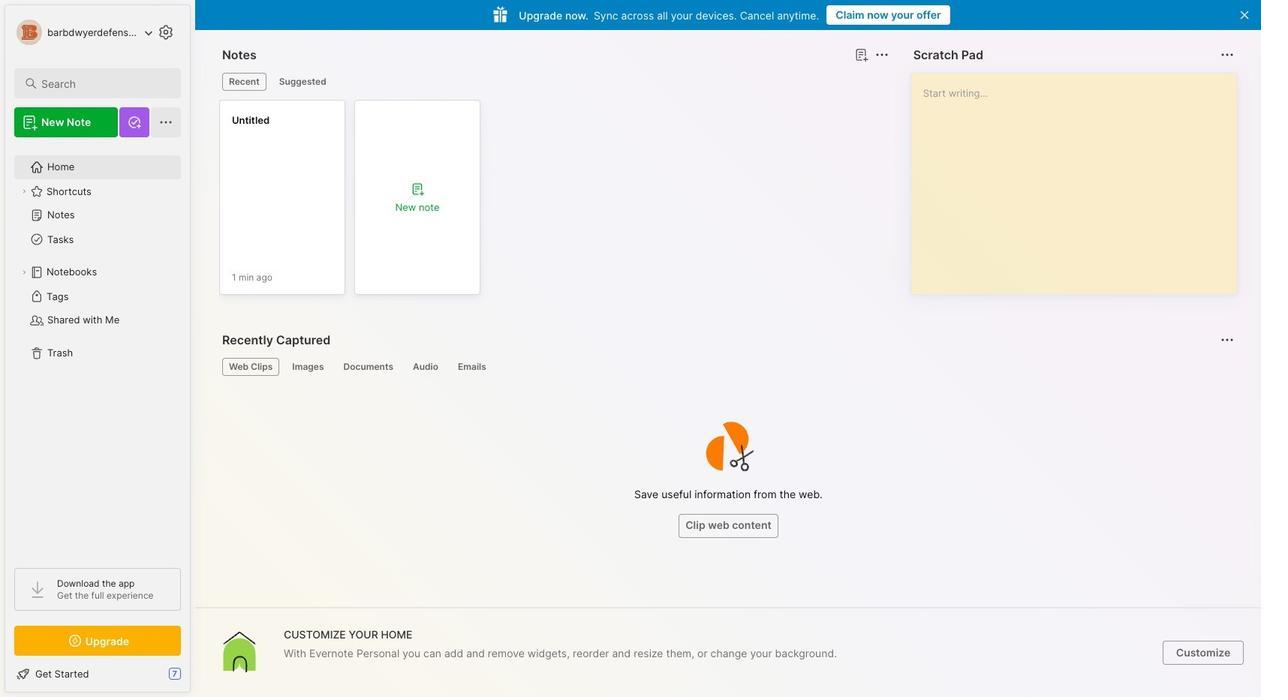 Task type: describe. For each thing, give the bounding box(es) containing it.
main element
[[0, 0, 195, 697]]

more actions image
[[1218, 46, 1236, 64]]

click to collapse image
[[190, 670, 201, 688]]

1 horizontal spatial more actions image
[[1218, 331, 1236, 349]]

none search field inside the main element
[[41, 74, 167, 92]]

Help and Learning task checklist field
[[5, 662, 190, 686]]

Search text field
[[41, 77, 167, 91]]

tree inside the main element
[[5, 146, 190, 555]]

0 horizontal spatial more actions image
[[873, 46, 891, 64]]

settings image
[[157, 23, 175, 41]]

expand notebooks image
[[20, 268, 29, 277]]

1 tab list from the top
[[222, 73, 886, 91]]



Task type: locate. For each thing, give the bounding box(es) containing it.
more actions image
[[873, 46, 891, 64], [1218, 331, 1236, 349]]

None search field
[[41, 74, 167, 92]]

2 tab list from the top
[[222, 358, 1232, 376]]

1 vertical spatial tab list
[[222, 358, 1232, 376]]

tab list
[[222, 73, 886, 91], [222, 358, 1232, 376]]

1 vertical spatial more actions image
[[1218, 331, 1236, 349]]

row group
[[219, 100, 489, 304]]

More actions field
[[871, 44, 892, 65], [1217, 44, 1238, 65], [1217, 330, 1238, 351]]

0 vertical spatial more actions image
[[873, 46, 891, 64]]

Account field
[[14, 17, 153, 47]]

tree
[[5, 146, 190, 555]]

tab
[[222, 73, 266, 91], [272, 73, 333, 91], [222, 358, 280, 376], [286, 358, 331, 376], [337, 358, 400, 376], [406, 358, 445, 376], [451, 358, 493, 376]]

0 vertical spatial tab list
[[222, 73, 886, 91]]

Start writing… text field
[[923, 74, 1236, 282]]



